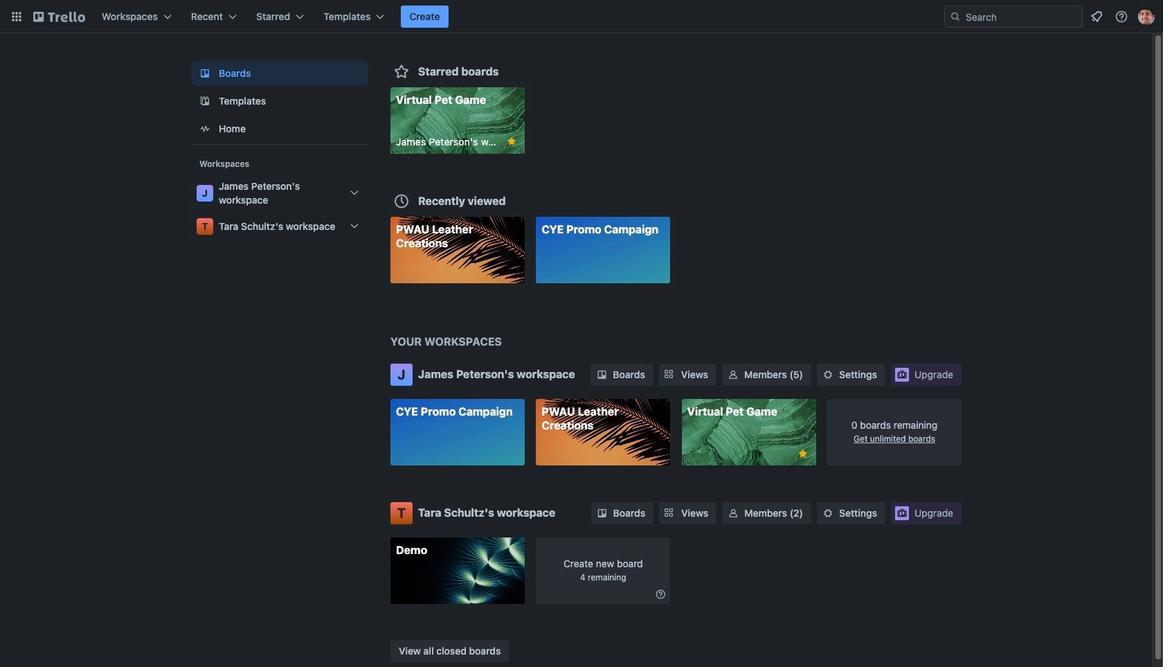 Task type: vqa. For each thing, say whether or not it's contained in the screenshot.
for inside banner
no



Task type: describe. For each thing, give the bounding box(es) containing it.
Search field
[[945, 6, 1083, 28]]

0 horizontal spatial click to unstar this board. it will be removed from your starred list. image
[[506, 135, 518, 148]]

0 notifications image
[[1089, 8, 1106, 25]]

sm image
[[654, 587, 668, 601]]

home image
[[197, 121, 213, 137]]

primary element
[[0, 0, 1164, 33]]

back to home image
[[33, 6, 85, 28]]



Task type: locate. For each thing, give the bounding box(es) containing it.
1 vertical spatial click to unstar this board. it will be removed from your starred list. image
[[797, 448, 810, 460]]

sm image
[[595, 368, 609, 382], [727, 368, 741, 382], [822, 368, 836, 382], [596, 506, 609, 520], [727, 506, 741, 520], [822, 506, 836, 520]]

board image
[[197, 65, 213, 82]]

1 horizontal spatial click to unstar this board. it will be removed from your starred list. image
[[797, 448, 810, 460]]

search image
[[950, 11, 962, 22]]

james peterson (jamespeterson93) image
[[1139, 8, 1156, 25]]

click to unstar this board. it will be removed from your starred list. image
[[506, 135, 518, 148], [797, 448, 810, 460]]

0 vertical spatial click to unstar this board. it will be removed from your starred list. image
[[506, 135, 518, 148]]

template board image
[[197, 93, 213, 109]]

open information menu image
[[1115, 10, 1129, 24]]



